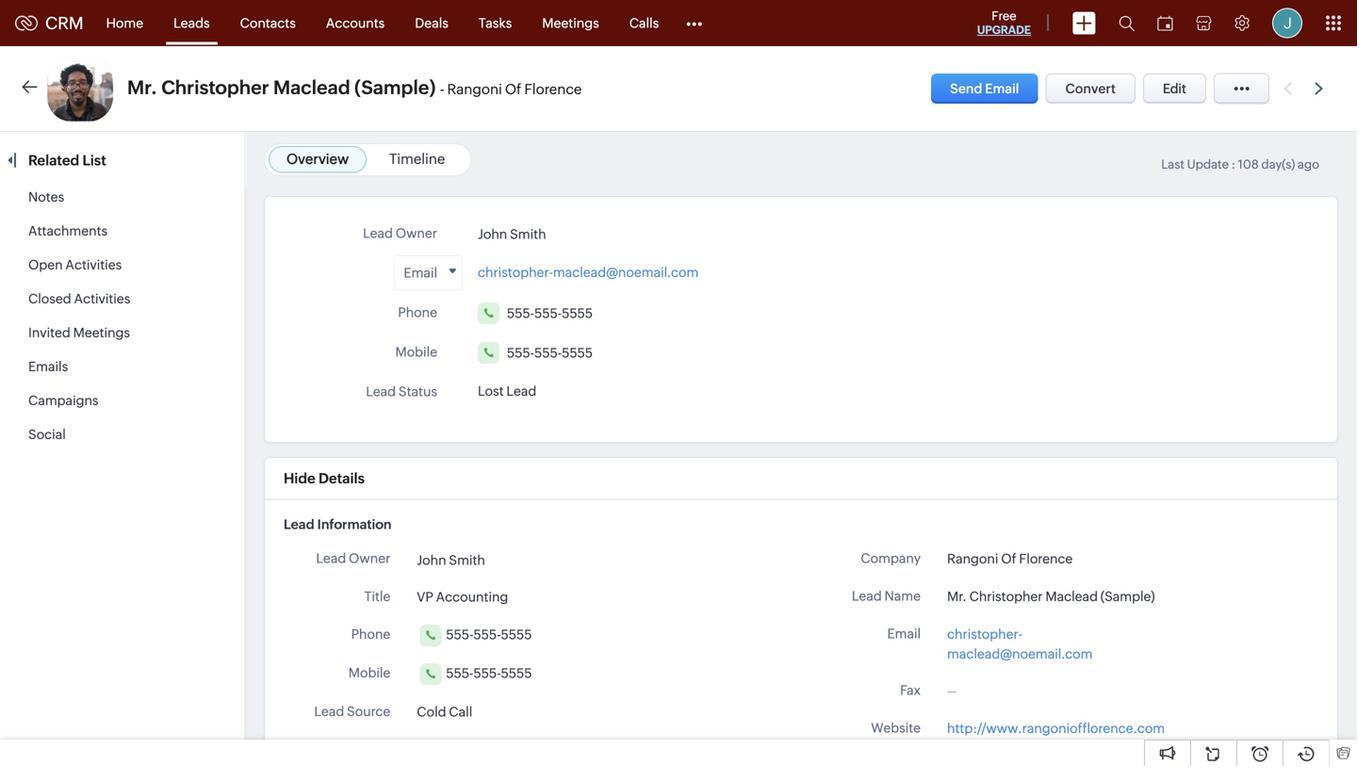 Task type: describe. For each thing, give the bounding box(es) containing it.
notes
[[28, 190, 64, 205]]

home
[[106, 16, 143, 31]]

hide
[[284, 471, 316, 487]]

vp accounting
[[417, 590, 509, 605]]

christopher-maclead@noemail.com
[[478, 265, 699, 280]]

information
[[317, 517, 392, 532]]

555-555-5555 up call
[[446, 666, 532, 681]]

timeline
[[389, 151, 445, 167]]

crm
[[45, 13, 84, 33]]

cold
[[417, 705, 446, 720]]

mr. for mr. christopher maclead (sample)
[[948, 589, 967, 604]]

lead left name
[[852, 589, 882, 604]]

leads link
[[159, 0, 225, 46]]

lost
[[478, 384, 504, 399]]

list
[[82, 152, 106, 169]]

free
[[992, 9, 1017, 23]]

108
[[1239, 157, 1260, 172]]

Other Modules field
[[674, 8, 715, 38]]

email inside button
[[986, 81, 1020, 96]]

crm link
[[15, 13, 84, 33]]

christopher-maclead@noemail.com link
[[478, 259, 699, 280]]

http://www.rangoniofflorence.com
[[948, 721, 1166, 736]]

invited meetings link
[[28, 325, 130, 340]]

logo image
[[15, 16, 38, 31]]

lead down hide
[[284, 517, 315, 532]]

title
[[365, 589, 391, 604]]

send email
[[951, 81, 1020, 96]]

lead status
[[366, 384, 438, 399]]

emails link
[[28, 359, 68, 374]]

john smith for title
[[417, 553, 485, 568]]

555-555-5555 down accounting
[[446, 627, 532, 642]]

update
[[1188, 157, 1230, 172]]

phone for title
[[351, 627, 391, 642]]

christopher- maclead@noemail.com link
[[948, 625, 1166, 664]]

day(s)
[[1262, 157, 1296, 172]]

closed activities link
[[28, 291, 130, 306]]

email for christopher-maclead@noemail.com
[[404, 265, 438, 281]]

convert button
[[1046, 74, 1136, 104]]

lead owner for title
[[316, 551, 391, 566]]

rangoni of florence
[[948, 552, 1073, 567]]

status
[[399, 384, 438, 399]]

maclead@noemail.com for christopher- maclead@noemail.com
[[948, 647, 1093, 662]]

john for title
[[417, 553, 447, 568]]

fax
[[901, 683, 921, 698]]

lead down lead information
[[316, 551, 346, 566]]

calls
[[630, 16, 659, 31]]

mobile for source
[[349, 666, 391, 681]]

overview link
[[287, 151, 349, 167]]

related list
[[28, 152, 109, 169]]

mr. for mr. christopher maclead (sample) - rangoni of florence
[[127, 77, 157, 99]]

accounting
[[436, 590, 509, 605]]

(sample) for mr. christopher maclead (sample)
[[1101, 589, 1156, 604]]

hide details
[[284, 471, 365, 487]]

call
[[449, 705, 473, 720]]

accounts link
[[311, 0, 400, 46]]

overview
[[287, 151, 349, 167]]

invited
[[28, 325, 71, 340]]

timeline link
[[389, 151, 445, 167]]

last update : 108 day(s) ago
[[1162, 157, 1320, 172]]

1 horizontal spatial of
[[1002, 552, 1017, 567]]

christopher for mr. christopher maclead (sample)
[[970, 589, 1043, 604]]

previous record image
[[1284, 83, 1293, 95]]

send email button
[[932, 74, 1039, 104]]

edit
[[1164, 81, 1187, 96]]

name
[[885, 589, 921, 604]]

lead source
[[314, 704, 391, 719]]

email for christopher- maclead@noemail.com
[[888, 627, 921, 642]]

convert
[[1066, 81, 1116, 96]]

profile image
[[1273, 8, 1303, 38]]

lead owner for email
[[363, 226, 438, 241]]

1 vertical spatial meetings
[[73, 325, 130, 340]]

closed activities
[[28, 291, 130, 306]]

:
[[1232, 157, 1236, 172]]

lead down the timeline link on the top left of the page
[[363, 226, 393, 241]]

deals link
[[400, 0, 464, 46]]

lead name
[[852, 589, 921, 604]]

owner for email
[[396, 226, 438, 241]]

christopher- maclead@noemail.com
[[948, 627, 1093, 662]]

(sample) for mr. christopher maclead (sample) - rangoni of florence
[[355, 77, 436, 99]]

contacts link
[[225, 0, 311, 46]]

notes link
[[28, 190, 64, 205]]

upgrade
[[978, 24, 1032, 36]]

lead left source
[[314, 704, 344, 719]]

deals
[[415, 16, 449, 31]]

cold call
[[417, 705, 473, 720]]

-
[[440, 81, 445, 98]]

open
[[28, 257, 63, 273]]

open activities link
[[28, 257, 122, 273]]



Task type: vqa. For each thing, say whether or not it's contained in the screenshot.
GENERAL
no



Task type: locate. For each thing, give the bounding box(es) containing it.
1 horizontal spatial maclead@noemail.com
[[948, 647, 1093, 662]]

0 horizontal spatial maclead@noemail.com
[[553, 265, 699, 280]]

555-555-5555
[[507, 306, 593, 321], [507, 345, 593, 361], [446, 627, 532, 642], [446, 666, 532, 681]]

mr. christopher maclead (sample)
[[948, 589, 1156, 604]]

profile element
[[1262, 0, 1314, 46]]

source
[[347, 704, 391, 719]]

1 vertical spatial john smith
[[417, 553, 485, 568]]

0 horizontal spatial mr.
[[127, 77, 157, 99]]

smith up vp accounting
[[449, 553, 485, 568]]

florence up mr. christopher maclead (sample)
[[1020, 552, 1073, 567]]

0 vertical spatial christopher-
[[478, 265, 553, 280]]

0 horizontal spatial john
[[417, 553, 447, 568]]

create menu element
[[1062, 0, 1108, 46]]

0 horizontal spatial christopher-
[[478, 265, 553, 280]]

florence inside mr. christopher maclead (sample) - rangoni of florence
[[525, 81, 582, 98]]

activities
[[65, 257, 122, 273], [74, 291, 130, 306]]

calendar image
[[1158, 16, 1174, 31]]

lead
[[363, 226, 393, 241], [507, 384, 537, 399], [366, 384, 396, 399], [284, 517, 315, 532], [316, 551, 346, 566], [852, 589, 882, 604], [314, 704, 344, 719]]

john for email
[[478, 227, 508, 242]]

0 vertical spatial florence
[[525, 81, 582, 98]]

rangoni inside mr. christopher maclead (sample) - rangoni of florence
[[447, 81, 502, 98]]

1 vertical spatial mobile
[[349, 666, 391, 681]]

social link
[[28, 427, 66, 442]]

1 vertical spatial christopher-
[[948, 627, 1023, 642]]

0 vertical spatial lead owner
[[363, 226, 438, 241]]

0 vertical spatial christopher
[[161, 77, 269, 99]]

1 vertical spatial mr.
[[948, 589, 967, 604]]

meetings link
[[527, 0, 615, 46]]

(sample)
[[355, 77, 436, 99], [1101, 589, 1156, 604]]

of up mr. christopher maclead (sample)
[[1002, 552, 1017, 567]]

owner for title
[[349, 551, 391, 566]]

calls link
[[615, 0, 674, 46]]

1 horizontal spatial maclead
[[1046, 589, 1099, 604]]

2 horizontal spatial email
[[986, 81, 1020, 96]]

florence down meetings link
[[525, 81, 582, 98]]

lead owner down the timeline link on the top left of the page
[[363, 226, 438, 241]]

1 vertical spatial florence
[[1020, 552, 1073, 567]]

john smith up christopher-maclead@noemail.com link
[[478, 227, 546, 242]]

campaigns
[[28, 393, 99, 408]]

5555
[[562, 306, 593, 321], [562, 345, 593, 361], [501, 627, 532, 642], [501, 666, 532, 681]]

ago
[[1298, 157, 1320, 172]]

john
[[478, 227, 508, 242], [417, 553, 447, 568]]

meetings down the closed activities link
[[73, 325, 130, 340]]

smith
[[510, 227, 546, 242], [449, 553, 485, 568]]

email
[[986, 81, 1020, 96], [404, 265, 438, 281], [888, 627, 921, 642]]

florence
[[525, 81, 582, 98], [1020, 552, 1073, 567]]

555-555-5555 up lost lead
[[507, 345, 593, 361]]

activities for closed activities
[[74, 291, 130, 306]]

lead owner
[[363, 226, 438, 241], [316, 551, 391, 566]]

1 horizontal spatial owner
[[396, 226, 438, 241]]

invited meetings
[[28, 325, 130, 340]]

details
[[319, 471, 365, 487]]

maclead
[[273, 77, 350, 99], [1046, 589, 1099, 604]]

1 vertical spatial smith
[[449, 553, 485, 568]]

send
[[951, 81, 983, 96]]

phone down title
[[351, 627, 391, 642]]

smith up christopher-maclead@noemail.com link
[[510, 227, 546, 242]]

attachments
[[28, 223, 108, 239]]

1 horizontal spatial florence
[[1020, 552, 1073, 567]]

1 horizontal spatial john
[[478, 227, 508, 242]]

0 horizontal spatial meetings
[[73, 325, 130, 340]]

0 horizontal spatial owner
[[349, 551, 391, 566]]

mobile up "status"
[[396, 345, 438, 360]]

0 vertical spatial (sample)
[[355, 77, 436, 99]]

rangoni right company
[[948, 552, 999, 567]]

accounts
[[326, 16, 385, 31]]

1 vertical spatial of
[[1002, 552, 1017, 567]]

1 horizontal spatial christopher
[[970, 589, 1043, 604]]

1 vertical spatial maclead@noemail.com
[[948, 647, 1093, 662]]

last
[[1162, 157, 1185, 172]]

0 horizontal spatial christopher
[[161, 77, 269, 99]]

2 vertical spatial email
[[888, 627, 921, 642]]

0 horizontal spatial phone
[[351, 627, 391, 642]]

http://www.rangoniofflorence.com link
[[948, 721, 1166, 736]]

social
[[28, 427, 66, 442]]

christopher- for christopher- maclead@noemail.com
[[948, 627, 1023, 642]]

meetings
[[542, 16, 599, 31], [73, 325, 130, 340]]

1 horizontal spatial rangoni
[[948, 552, 999, 567]]

maclead@noemail.com
[[553, 265, 699, 280], [948, 647, 1093, 662]]

0 vertical spatial email
[[986, 81, 1020, 96]]

1 vertical spatial rangoni
[[948, 552, 999, 567]]

mr. down home
[[127, 77, 157, 99]]

phone
[[398, 305, 438, 320], [351, 627, 391, 642]]

555-
[[507, 306, 535, 321], [535, 306, 562, 321], [507, 345, 535, 361], [535, 345, 562, 361], [446, 627, 474, 642], [474, 627, 501, 642], [446, 666, 474, 681], [474, 666, 501, 681]]

0 vertical spatial john smith
[[478, 227, 546, 242]]

maclead for mr. christopher maclead (sample) - rangoni of florence
[[273, 77, 350, 99]]

1 vertical spatial activities
[[74, 291, 130, 306]]

1 horizontal spatial mr.
[[948, 589, 967, 604]]

1 vertical spatial christopher
[[970, 589, 1043, 604]]

open activities
[[28, 257, 122, 273]]

christopher- inside christopher- maclead@noemail.com
[[948, 627, 1023, 642]]

of
[[505, 81, 522, 98], [1002, 552, 1017, 567]]

meetings left calls
[[542, 16, 599, 31]]

tasks link
[[464, 0, 527, 46]]

attachments link
[[28, 223, 108, 239]]

christopher down leads link
[[161, 77, 269, 99]]

0 vertical spatial mobile
[[396, 345, 438, 360]]

of inside mr. christopher maclead (sample) - rangoni of florence
[[505, 81, 522, 98]]

mr. christopher maclead (sample) - rangoni of florence
[[127, 77, 582, 99]]

1 horizontal spatial christopher-
[[948, 627, 1023, 642]]

0 vertical spatial john
[[478, 227, 508, 242]]

0 vertical spatial mr.
[[127, 77, 157, 99]]

maclead up overview
[[273, 77, 350, 99]]

0 horizontal spatial florence
[[525, 81, 582, 98]]

of down the tasks
[[505, 81, 522, 98]]

rangoni right -
[[447, 81, 502, 98]]

555-555-5555 down christopher-maclead@noemail.com
[[507, 306, 593, 321]]

maclead@noemail.com for christopher-maclead@noemail.com
[[553, 265, 699, 280]]

1 vertical spatial lead owner
[[316, 551, 391, 566]]

0 horizontal spatial mobile
[[349, 666, 391, 681]]

next record image
[[1315, 83, 1328, 95]]

john smith up vp accounting
[[417, 553, 485, 568]]

company
[[861, 551, 921, 566]]

hide details link
[[284, 471, 365, 487]]

1 horizontal spatial (sample)
[[1101, 589, 1156, 604]]

home link
[[91, 0, 159, 46]]

john smith
[[478, 227, 546, 242], [417, 553, 485, 568]]

0 horizontal spatial (sample)
[[355, 77, 436, 99]]

1 horizontal spatial meetings
[[542, 16, 599, 31]]

1 vertical spatial owner
[[349, 551, 391, 566]]

edit button
[[1144, 74, 1207, 104]]

lead owner down information
[[316, 551, 391, 566]]

1 vertical spatial john
[[417, 553, 447, 568]]

campaigns link
[[28, 393, 99, 408]]

john smith for email
[[478, 227, 546, 242]]

owner
[[396, 226, 438, 241], [349, 551, 391, 566]]

lead right lost
[[507, 384, 537, 399]]

(sample) left -
[[355, 77, 436, 99]]

0 vertical spatial rangoni
[[447, 81, 502, 98]]

maclead for mr. christopher maclead (sample)
[[1046, 589, 1099, 604]]

0 vertical spatial activities
[[65, 257, 122, 273]]

0 vertical spatial meetings
[[542, 16, 599, 31]]

0 horizontal spatial email
[[404, 265, 438, 281]]

activities up invited meetings
[[74, 291, 130, 306]]

contacts
[[240, 16, 296, 31]]

create menu image
[[1073, 12, 1097, 34]]

mr.
[[127, 77, 157, 99], [948, 589, 967, 604]]

0 horizontal spatial maclead
[[273, 77, 350, 99]]

leads
[[174, 16, 210, 31]]

lead left "status"
[[366, 384, 396, 399]]

0 horizontal spatial of
[[505, 81, 522, 98]]

tasks
[[479, 16, 512, 31]]

0 vertical spatial smith
[[510, 227, 546, 242]]

mobile
[[396, 345, 438, 360], [349, 666, 391, 681]]

0 vertical spatial of
[[505, 81, 522, 98]]

christopher down rangoni of florence
[[970, 589, 1043, 604]]

0 horizontal spatial rangoni
[[447, 81, 502, 98]]

website
[[872, 721, 921, 736]]

phone up "status"
[[398, 305, 438, 320]]

closed
[[28, 291, 71, 306]]

smith for email
[[510, 227, 546, 242]]

0 vertical spatial phone
[[398, 305, 438, 320]]

mobile for status
[[396, 345, 438, 360]]

lead information
[[284, 517, 392, 532]]

christopher- for christopher-maclead@noemail.com
[[478, 265, 553, 280]]

mr. right name
[[948, 589, 967, 604]]

1 horizontal spatial mobile
[[396, 345, 438, 360]]

emails
[[28, 359, 68, 374]]

1 horizontal spatial email
[[888, 627, 921, 642]]

1 vertical spatial phone
[[351, 627, 391, 642]]

lost lead
[[478, 384, 537, 399]]

activities for open activities
[[65, 257, 122, 273]]

vp
[[417, 590, 434, 605]]

1 horizontal spatial smith
[[510, 227, 546, 242]]

1 vertical spatial email
[[404, 265, 438, 281]]

christopher for mr. christopher maclead (sample) - rangoni of florence
[[161, 77, 269, 99]]

owner down the timeline link on the top left of the page
[[396, 226, 438, 241]]

0 horizontal spatial smith
[[449, 553, 485, 568]]

activities up the closed activities link
[[65, 257, 122, 273]]

mobile up source
[[349, 666, 391, 681]]

0 vertical spatial owner
[[396, 226, 438, 241]]

(sample) up the christopher- maclead@noemail.com link
[[1101, 589, 1156, 604]]

rangoni
[[447, 81, 502, 98], [948, 552, 999, 567]]

1 horizontal spatial phone
[[398, 305, 438, 320]]

0 vertical spatial maclead@noemail.com
[[553, 265, 699, 280]]

free upgrade
[[978, 9, 1032, 36]]

search element
[[1108, 0, 1147, 46]]

phone for email
[[398, 305, 438, 320]]

1 vertical spatial maclead
[[1046, 589, 1099, 604]]

smith for title
[[449, 553, 485, 568]]

1 vertical spatial (sample)
[[1101, 589, 1156, 604]]

related
[[28, 152, 79, 169]]

owner down information
[[349, 551, 391, 566]]

0 vertical spatial maclead
[[273, 77, 350, 99]]

search image
[[1119, 15, 1135, 31]]

maclead up the christopher- maclead@noemail.com link
[[1046, 589, 1099, 604]]



